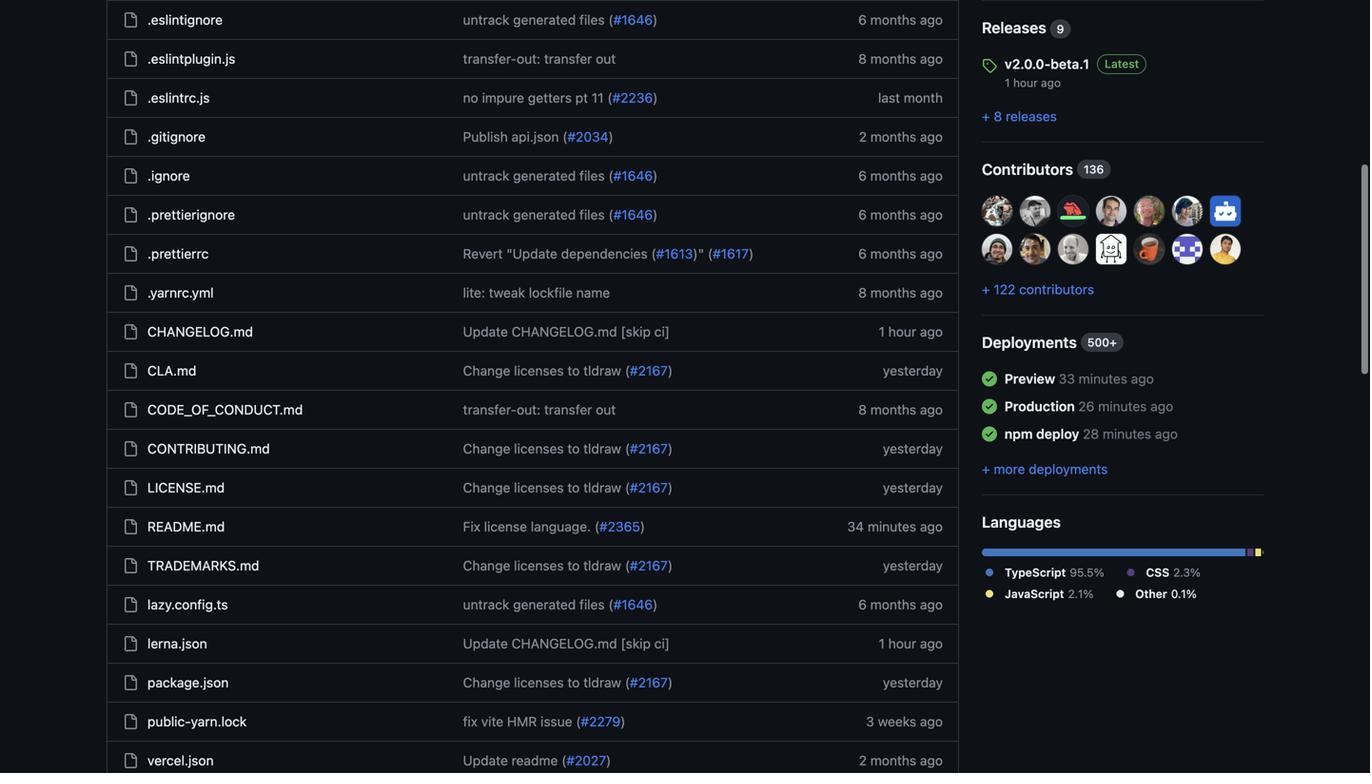 Task type: describe. For each thing, give the bounding box(es) containing it.
typescript
[[1005, 566, 1066, 580]]

+ for contributors
[[982, 282, 991, 297]]

95.5%
[[1070, 566, 1105, 580]]

minutes up production 26 minutes ago
[[1079, 371, 1128, 387]]

dot fill image for javascript
[[982, 587, 998, 602]]

publish api.json ( #2034 )
[[463, 129, 614, 145]]

lockfile
[[529, 285, 573, 301]]

minutes right 26
[[1099, 399, 1147, 415]]

fix vite hmr issue ( #2279 )
[[463, 714, 626, 730]]

lite: tweak lockfile name
[[463, 285, 610, 301]]

#1613 link
[[656, 246, 693, 262]]

6 for .ignore
[[859, 168, 867, 184]]

production
[[1005, 399, 1075, 415]]

untrack generated files ( #1646 ) for lazy.config.ts
[[463, 597, 658, 613]]

+ 8 releases
[[982, 109, 1057, 124]]

#2167 link for license.md
[[630, 480, 668, 496]]

untrack for .ignore
[[463, 168, 510, 184]]

transfer- for code_of_conduct.md
[[463, 402, 517, 418]]

no impure getters pt 11 ( link
[[463, 90, 613, 106]]

dot fill image for typescript
[[982, 565, 998, 581]]

) link for cla.md
[[668, 363, 673, 379]]

#1613
[[656, 246, 693, 262]]

lazy.config.ts link
[[148, 597, 228, 613]]

license.md
[[148, 480, 225, 496]]

months for .prettierignore
[[871, 207, 917, 223]]

months for .ignore
[[871, 168, 917, 184]]

.eslintignore link
[[148, 12, 223, 28]]

1 + from the top
[[982, 109, 991, 124]]

lite:
[[463, 285, 485, 301]]

minutes right 28
[[1103, 426, 1152, 442]]

1 hour ago for lerna.json
[[879, 636, 943, 652]]

css 2.3%
[[1147, 566, 1201, 580]]

weeks
[[878, 714, 917, 730]]

3
[[866, 714, 875, 730]]

@todepond image
[[1059, 196, 1089, 227]]

update for lerna.json
[[463, 636, 508, 652]]

month
[[904, 90, 943, 106]]

untrack generated files ( link for .ignore
[[463, 168, 614, 184]]

) link for .gitignore
[[609, 129, 614, 145]]

6 for .prettierrc
[[859, 246, 867, 262]]

code_of_conduct.md link
[[148, 402, 303, 418]]

revert "update dependencies ( link
[[463, 246, 656, 262]]

update changelog.md [skip ci] link for lerna.json
[[463, 636, 670, 652]]

preview
[[1005, 371, 1056, 387]]

change for trademarks.md
[[463, 558, 511, 574]]

dependencies
[[561, 246, 648, 262]]

8 months ago for .yarnrc.yml
[[859, 285, 943, 301]]

untrack for .prettierignore
[[463, 207, 510, 223]]

#2167 for package.json
[[630, 675, 668, 691]]

changelog.md link
[[148, 324, 253, 340]]

untrack for lazy.config.ts
[[463, 597, 510, 613]]

1 for lerna.json
[[879, 636, 885, 652]]

no
[[463, 90, 479, 106]]

revert "update dependencies ( #1613 )" ( #1617 )
[[463, 246, 754, 262]]

update changelog.md [skip ci] for changelog.md
[[463, 324, 670, 340]]

@ds300 image
[[1020, 196, 1051, 227]]

v2.0.0-beta.1
[[1005, 56, 1090, 72]]

preview 33 minutes ago
[[1005, 371, 1155, 387]]

@mitjabezensek image
[[1097, 196, 1127, 227]]

2 months ago for publish api.json ( #2034 )
[[859, 129, 943, 145]]

change licenses to tldraw ( #2167 ) for contributing.md
[[463, 441, 673, 457]]

8 for code_of_conduct.md
[[859, 402, 867, 418]]

#2236
[[613, 90, 653, 106]]

deploy
[[1037, 426, 1080, 442]]

change licenses to tldraw ( link for package.json
[[463, 675, 630, 691]]

9
[[1057, 22, 1065, 36]]

2.1%
[[1069, 588, 1094, 601]]

.eslintrc.js link
[[148, 90, 210, 106]]

v2.0.0-
[[1005, 56, 1051, 72]]

vercel.json link
[[148, 753, 214, 769]]

yesterday for contributing.md
[[883, 441, 943, 457]]

generated for .ignore
[[513, 168, 576, 184]]

fix license language. ( #2365 )
[[463, 519, 645, 535]]

update readme ( link
[[463, 753, 567, 769]]

publish
[[463, 129, 508, 145]]

licenses for contributing.md
[[514, 441, 564, 457]]

.yarnrc.yml
[[148, 285, 214, 301]]

ago for .prettierignore
[[920, 207, 943, 223]]

hour for lerna.json
[[889, 636, 917, 652]]

ago for .ignore
[[920, 168, 943, 184]]

generated for .prettierignore
[[513, 207, 576, 223]]

lerna.json link
[[148, 636, 207, 652]]

change licenses to tldraw ( #2167 ) for license.md
[[463, 480, 673, 496]]

npm
[[1005, 426, 1033, 442]]

pt
[[576, 90, 588, 106]]

dot fill image for css
[[1124, 565, 1139, 581]]

hour for changelog.md
[[889, 324, 917, 340]]

check circle fill image
[[982, 427, 998, 442]]

contributing.md link
[[148, 441, 270, 457]]

ago for public-yarn.lock
[[920, 714, 943, 730]]

public-yarn.lock link
[[148, 714, 247, 730]]

#2365 link
[[600, 519, 640, 535]]

@dependabot[bot] image
[[1211, 196, 1241, 227]]

releases
[[982, 19, 1047, 37]]

transfer-out: transfer out link for .eslintplugin.js
[[463, 51, 616, 67]]

trademarks.md
[[148, 558, 259, 574]]

files for .ignore
[[580, 168, 605, 184]]

changelog.md for lerna.json
[[512, 636, 617, 652]]

#1617 link
[[713, 246, 749, 262]]

.gitignore
[[148, 129, 206, 145]]

tldraw for license.md
[[584, 480, 622, 496]]

untrack generated files ( link for .prettierignore
[[463, 207, 614, 223]]

tldraw for trademarks.md
[[584, 558, 622, 574]]

@orangemug image
[[1135, 234, 1165, 265]]

releases 9
[[982, 19, 1065, 37]]

0 vertical spatial 1 hour ago
[[1005, 76, 1061, 89]]

1 for changelog.md
[[879, 324, 885, 340]]

lite: tweak lockfile name link
[[463, 285, 610, 301]]

.eslintrc.js
[[148, 90, 210, 106]]

136
[[1084, 163, 1105, 176]]

0.1%
[[1172, 588, 1197, 601]]

6 months ago for .prettierrc
[[859, 246, 943, 262]]

2.3%
[[1174, 566, 1201, 580]]

@seflless image
[[1020, 234, 1051, 265]]

no impure getters pt 11 ( #2236 )
[[463, 90, 658, 106]]

.prettierignore link
[[148, 207, 235, 223]]

0 vertical spatial 1
[[1005, 76, 1011, 89]]

) link for .eslintignore
[[653, 12, 658, 28]]

transfer-out: transfer out for .eslintplugin.js
[[463, 51, 616, 67]]

javascript
[[1005, 588, 1065, 601]]

releases
[[1006, 109, 1057, 124]]

ago for vercel.json
[[920, 753, 943, 769]]

#2279
[[581, 714, 621, 730]]

yesterday for trademarks.md
[[883, 558, 943, 574]]

months for .prettierrc
[[871, 246, 917, 262]]

+ 8 releases link
[[982, 109, 1057, 124]]

last month
[[879, 90, 943, 106]]

files for .eslintignore
[[580, 12, 605, 28]]

34
[[848, 519, 864, 535]]

getters
[[528, 90, 572, 106]]

licenses for cla.md
[[514, 363, 564, 379]]

change licenses to tldraw ( link for cla.md
[[463, 363, 630, 379]]

transfer-out: transfer out for code_of_conduct.md
[[463, 402, 616, 418]]

#1646 link for .ignore
[[614, 168, 653, 184]]

untrack for .eslintignore
[[463, 12, 510, 28]]

change licenses to tldraw ( link for license.md
[[463, 480, 630, 496]]

#2167 link for cla.md
[[630, 363, 668, 379]]

transfer-out: transfer out link for code_of_conduct.md
[[463, 402, 616, 418]]

ago for lerna.json
[[920, 636, 943, 652]]

.prettierrc
[[148, 246, 209, 262]]

changelog.md for changelog.md
[[512, 324, 617, 340]]

@ggallon image
[[1059, 234, 1089, 265]]

change licenses to tldraw ( #2167 ) for package.json
[[463, 675, 673, 691]]

ago for changelog.md
[[920, 324, 943, 340]]

#2279 link
[[581, 714, 621, 730]]

6 for .prettierignore
[[859, 207, 867, 223]]

ago for .yarnrc.yml
[[920, 285, 943, 301]]

javascript 2.1%
[[1005, 588, 1094, 601]]

+ 122 contributors
[[982, 282, 1095, 297]]

33
[[1059, 371, 1076, 387]]

change licenses to tldraw ( link for trademarks.md
[[463, 558, 630, 574]]

yarn.lock
[[191, 714, 247, 730]]

.prettierrc link
[[148, 246, 209, 262]]



Task type: vqa. For each thing, say whether or not it's contained in the screenshot.
YESTERDAY
yes



Task type: locate. For each thing, give the bounding box(es) containing it.
1 months from the top
[[871, 12, 917, 28]]

6 months ago for lazy.config.ts
[[859, 597, 943, 613]]

#2167 link for trademarks.md
[[630, 558, 668, 574]]

cla.md link
[[148, 363, 197, 379]]

check circle fill image for production
[[982, 399, 998, 415]]

10 months from the top
[[871, 753, 917, 769]]

3 8 months ago from the top
[[859, 402, 943, 418]]

deployments
[[1029, 462, 1108, 477]]

4 6 from the top
[[859, 246, 867, 262]]

change licenses to tldraw ( #2167 )
[[463, 363, 673, 379], [463, 441, 673, 457], [463, 480, 673, 496], [463, 558, 673, 574], [463, 675, 673, 691]]

1 untrack generated files ( #1646 ) from the top
[[463, 12, 658, 28]]

2 6 from the top
[[859, 168, 867, 184]]

license.md link
[[148, 480, 225, 496]]

dot fill image
[[982, 565, 998, 581], [982, 587, 998, 602]]

1 #2167 from the top
[[630, 363, 668, 379]]

0 vertical spatial out:
[[517, 51, 541, 67]]

1 change licenses to tldraw ( link from the top
[[463, 363, 630, 379]]

0 vertical spatial [skip
[[621, 324, 651, 340]]

8 for .eslintplugin.js
[[859, 51, 867, 67]]

1 vertical spatial +
[[982, 282, 991, 297]]

2 transfer-out: transfer out from the top
[[463, 402, 616, 418]]

readme
[[512, 753, 558, 769]]

2 vertical spatial 1 hour ago
[[879, 636, 943, 652]]

readme.md
[[148, 519, 225, 535]]

ago for readme.md
[[920, 519, 943, 535]]

0 vertical spatial transfer
[[544, 51, 592, 67]]

) link for trademarks.md
[[668, 558, 673, 574]]

0 vertical spatial +
[[982, 109, 991, 124]]

@taha hassan git image
[[982, 234, 1013, 265]]

0 vertical spatial transfer-out: transfer out
[[463, 51, 616, 67]]

+ more deployments link
[[982, 462, 1108, 477]]

3 #2167 link from the top
[[630, 480, 668, 496]]

5 tldraw from the top
[[584, 675, 622, 691]]

#2027 link
[[567, 753, 606, 769]]

3 change licenses to tldraw ( link from the top
[[463, 480, 630, 496]]

check circle fill image left preview
[[982, 372, 998, 387]]

1 vertical spatial dot fill image
[[1113, 587, 1128, 602]]

@judicaelandria image
[[1135, 196, 1165, 227]]

3 change licenses to tldraw ( #2167 ) from the top
[[463, 480, 673, 496]]

dot fill image left 'typescript'
[[982, 565, 998, 581]]

1 vertical spatial transfer-out: transfer out link
[[463, 402, 616, 418]]

) link for .prettierignore
[[653, 207, 658, 223]]

dot fill image down typescript 95.5 element
[[1124, 565, 1139, 581]]

untrack generated files ( #1646 )
[[463, 12, 658, 28], [463, 168, 658, 184], [463, 207, 658, 223], [463, 597, 658, 613]]

changelog.md down .yarnrc.yml link
[[148, 324, 253, 340]]

license
[[484, 519, 527, 535]]

cla.md
[[148, 363, 197, 379]]

"update
[[507, 246, 558, 262]]

ci]
[[655, 324, 670, 340], [655, 636, 670, 652]]

untrack generated files ( #1646 ) for .eslintignore
[[463, 12, 658, 28]]

to for cla.md
[[568, 363, 580, 379]]

1 hour ago
[[1005, 76, 1061, 89], [879, 324, 943, 340], [879, 636, 943, 652]]

.ignore link
[[148, 168, 190, 184]]

fix vite hmr issue ( link
[[463, 714, 581, 730]]

.gitignore link
[[148, 129, 206, 145]]

6 for .eslintignore
[[859, 12, 867, 28]]

2 6 months ago from the top
[[859, 168, 943, 184]]

#1646 up #2236 'link'
[[614, 12, 653, 28]]

typescript 95.5 element
[[982, 549, 1246, 557]]

untrack down fix
[[463, 597, 510, 613]]

8 for .yarnrc.yml
[[859, 285, 867, 301]]

.ignore
[[148, 168, 190, 184]]

check circle fill image up check circle fill image
[[982, 399, 998, 415]]

4 change from the top
[[463, 558, 511, 574]]

ci] for lerna.json
[[655, 636, 670, 652]]

2 yesterday from the top
[[883, 441, 943, 457]]

1 hour ago for changelog.md
[[879, 324, 943, 340]]

2 transfer from the top
[[544, 402, 592, 418]]

#1646 link down #2236 'link'
[[614, 168, 653, 184]]

2 vertical spatial +
[[982, 462, 991, 477]]

3 untrack from the top
[[463, 207, 510, 223]]

@proke03 image
[[1173, 234, 1203, 265]]

)"
[[693, 246, 705, 262]]

@huppy bot[bot] image
[[1097, 234, 1127, 265]]

1 vertical spatial 1 hour ago
[[879, 324, 943, 340]]

out: for .eslintplugin.js
[[517, 51, 541, 67]]

1 6 from the top
[[859, 12, 867, 28]]

change for package.json
[[463, 675, 511, 691]]

css
[[1147, 566, 1170, 580]]

generated down publish api.json ( #2034 )
[[513, 168, 576, 184]]

2 months ago
[[859, 129, 943, 145], [859, 753, 943, 769]]

1 8 months ago from the top
[[859, 51, 943, 67]]

.eslintignore
[[148, 12, 223, 28]]

@somehats image
[[1173, 196, 1203, 227]]

2 untrack generated files ( link from the top
[[463, 168, 614, 184]]

1 vertical spatial 1
[[879, 324, 885, 340]]

files up 11
[[580, 12, 605, 28]]

1 update changelog.md [skip ci] from the top
[[463, 324, 670, 340]]

untrack generated files ( link up "update at the left top of the page
[[463, 207, 614, 223]]

minutes
[[1079, 371, 1128, 387], [1099, 399, 1147, 415], [1103, 426, 1152, 442], [868, 519, 917, 535]]

5 licenses from the top
[[514, 675, 564, 691]]

update down vite
[[463, 753, 508, 769]]

4 change licenses to tldraw ( link from the top
[[463, 558, 630, 574]]

1 transfer from the top
[[544, 51, 592, 67]]

2 ci] from the top
[[655, 636, 670, 652]]

[skip
[[621, 324, 651, 340], [621, 636, 651, 652]]

)" ( link
[[693, 246, 713, 262]]

to for package.json
[[568, 675, 580, 691]]

dot fill image left other
[[1113, 587, 1128, 602]]

check circle fill image
[[982, 372, 998, 387], [982, 399, 998, 415]]

+ left 122
[[982, 282, 991, 297]]

@proful image
[[1211, 234, 1241, 265]]

#2027
[[567, 753, 606, 769]]

11
[[592, 90, 604, 106]]

transfer-out: transfer out link
[[463, 51, 616, 67], [463, 402, 616, 418]]

2 2 months ago from the top
[[859, 753, 943, 769]]

files down #2034 link
[[580, 168, 605, 184]]

1 vertical spatial out:
[[517, 402, 541, 418]]

+ 122 contributors link
[[982, 282, 1095, 297]]

0 vertical spatial out
[[596, 51, 616, 67]]

months for lazy.config.ts
[[871, 597, 917, 613]]

untrack generated files ( #1646 ) for .ignore
[[463, 168, 658, 184]]

0 vertical spatial ci]
[[655, 324, 670, 340]]

4 #2167 from the top
[[630, 558, 668, 574]]

.eslintplugin.js link
[[148, 51, 236, 67]]

5 6 from the top
[[859, 597, 867, 613]]

untrack generated files ( link for lazy.config.ts
[[463, 597, 614, 613]]

minutes right 34
[[868, 519, 917, 535]]

untrack generated files ( link down fix license language. ( link
[[463, 597, 614, 613]]

2 #1646 from the top
[[614, 168, 653, 184]]

untrack up no
[[463, 12, 510, 28]]

name
[[577, 285, 610, 301]]

language.
[[531, 519, 591, 535]]

last
[[879, 90, 901, 106]]

2 to from the top
[[568, 441, 580, 457]]

files down #2365
[[580, 597, 605, 613]]

.eslintplugin.js
[[148, 51, 236, 67]]

#1617
[[713, 246, 749, 262]]

) link for .eslintrc.js
[[653, 90, 658, 106]]

#1646 for .prettierignore
[[614, 207, 653, 223]]

generated for .eslintignore
[[513, 12, 576, 28]]

4 licenses from the top
[[514, 558, 564, 574]]

yesterday for license.md
[[883, 480, 943, 496]]

1 vertical spatial transfer-
[[463, 402, 517, 418]]

2 vertical spatial 8 months ago
[[859, 402, 943, 418]]

3 6 from the top
[[859, 207, 867, 223]]

) link for lazy.config.ts
[[653, 597, 658, 613]]

changelog.md up the issue
[[512, 636, 617, 652]]

1 vertical spatial ci]
[[655, 636, 670, 652]]

dot fill image
[[1124, 565, 1139, 581], [1113, 587, 1128, 602]]

2 transfer- from the top
[[463, 402, 517, 418]]

update up vite
[[463, 636, 508, 652]]

generated up "update at the left top of the page
[[513, 207, 576, 223]]

#1646 for lazy.config.ts
[[614, 597, 653, 613]]

.prettierignore
[[148, 207, 235, 223]]

2 untrack generated files ( #1646 ) from the top
[[463, 168, 658, 184]]

0 vertical spatial update changelog.md [skip ci] link
[[463, 324, 670, 340]]

3 6 months ago from the top
[[859, 207, 943, 223]]

1 transfer-out: transfer out from the top
[[463, 51, 616, 67]]

1
[[1005, 76, 1011, 89], [879, 324, 885, 340], [879, 636, 885, 652]]

generated up getters
[[513, 12, 576, 28]]

2
[[859, 129, 867, 145], [859, 753, 867, 769]]

untrack generated files ( link down publish api.json ( #2034 )
[[463, 168, 614, 184]]

impure
[[482, 90, 525, 106]]

languages
[[982, 514, 1061, 532]]

npm deploy 28 minutes ago
[[1005, 426, 1178, 442]]

untrack generated files ( #1646 ) down publish api.json ( #2034 )
[[463, 168, 658, 184]]

1 untrack generated files ( link from the top
[[463, 12, 614, 28]]

3 update from the top
[[463, 753, 508, 769]]

2 #1646 link from the top
[[614, 168, 653, 184]]

6 months ago
[[859, 12, 943, 28], [859, 168, 943, 184], [859, 207, 943, 223], [859, 246, 943, 262], [859, 597, 943, 613]]

6 months from the top
[[871, 246, 917, 262]]

1 ci] from the top
[[655, 324, 670, 340]]

to for trademarks.md
[[568, 558, 580, 574]]

5 change licenses to tldraw ( #2167 ) from the top
[[463, 675, 673, 691]]

3 tldraw from the top
[[584, 480, 622, 496]]

publish api.json ( link
[[463, 129, 568, 145]]

1 vertical spatial update
[[463, 636, 508, 652]]

#2167
[[630, 363, 668, 379], [630, 441, 668, 457], [630, 480, 668, 496], [630, 558, 668, 574], [630, 675, 668, 691]]

2 check circle fill image from the top
[[982, 399, 998, 415]]

1 change from the top
[[463, 363, 511, 379]]

vercel.json
[[148, 753, 214, 769]]

2 + from the top
[[982, 282, 991, 297]]

change licenses to tldraw ( #2167 ) for cla.md
[[463, 363, 673, 379]]

0 vertical spatial transfer-out: transfer out link
[[463, 51, 616, 67]]

2 #2167 link from the top
[[630, 441, 668, 457]]

#2167 link for package.json
[[630, 675, 668, 691]]

latest
[[1105, 57, 1140, 70]]

readme.md link
[[148, 519, 225, 535]]

3 months from the top
[[871, 129, 917, 145]]

changelog.md down lockfile on the left top of page
[[512, 324, 617, 340]]

) link for vercel.json
[[606, 753, 611, 769]]

public-yarn.lock
[[148, 714, 247, 730]]

) link for license.md
[[668, 480, 673, 496]]

2 vertical spatial 1
[[879, 636, 885, 652]]

typescript 95.5%
[[1005, 566, 1105, 580]]

update changelog.md [skip ci] link up the issue
[[463, 636, 670, 652]]

tldraw for cla.md
[[584, 363, 622, 379]]

transfer for .eslintplugin.js
[[544, 51, 592, 67]]

2 files from the top
[[580, 168, 605, 184]]

3 yesterday from the top
[[883, 480, 943, 496]]

34 minutes ago
[[848, 519, 943, 535]]

2 months ago for update readme ( #2027 )
[[859, 753, 943, 769]]

1 vertical spatial update changelog.md [skip ci]
[[463, 636, 670, 652]]

3 to from the top
[[568, 480, 580, 496]]

untrack generated files ( #1646 ) up no impure getters pt 11 ( #2236 )
[[463, 12, 658, 28]]

1 6 months ago from the top
[[859, 12, 943, 28]]

#1646 link up #2236 'link'
[[614, 12, 653, 28]]

1 2 from the top
[[859, 129, 867, 145]]

#2167 link for contributing.md
[[630, 441, 668, 457]]

0 vertical spatial dot fill image
[[1124, 565, 1139, 581]]

1 vertical spatial 2
[[859, 753, 867, 769]]

) link for readme.md
[[640, 519, 645, 535]]

1 vertical spatial update changelog.md [skip ci] link
[[463, 636, 670, 652]]

untrack
[[463, 12, 510, 28], [463, 168, 510, 184], [463, 207, 510, 223], [463, 597, 510, 613]]

1 out: from the top
[[517, 51, 541, 67]]

1 vertical spatial transfer-out: transfer out
[[463, 402, 616, 418]]

2 transfer-out: transfer out link from the top
[[463, 402, 616, 418]]

#2167 for cla.md
[[630, 363, 668, 379]]

6 months ago for .ignore
[[859, 168, 943, 184]]

+
[[982, 109, 991, 124], [982, 282, 991, 297], [982, 462, 991, 477]]

4 #2167 link from the top
[[630, 558, 668, 574]]

#1646 link for .prettierignore
[[614, 207, 653, 223]]

#1646 down #2236 'link'
[[614, 168, 653, 184]]

#2236 link
[[613, 90, 653, 106]]

1 2 months ago from the top
[[859, 129, 943, 145]]

ago for code_of_conduct.md
[[920, 402, 943, 418]]

0 vertical spatial 8 months ago
[[859, 51, 943, 67]]

javascript 2.1 image
[[1256, 549, 1262, 557]]

2 months from the top
[[871, 51, 917, 67]]

4 6 months ago from the top
[[859, 246, 943, 262]]

+ left more at the right bottom
[[982, 462, 991, 477]]

0 vertical spatial hour
[[1014, 76, 1038, 89]]

months for .yarnrc.yml
[[871, 285, 917, 301]]

#2034
[[568, 129, 609, 145]]

transfer- for .eslintplugin.js
[[463, 51, 517, 67]]

1 update from the top
[[463, 324, 508, 340]]

months for .eslintignore
[[871, 12, 917, 28]]

6 months ago for .prettierignore
[[859, 207, 943, 223]]

1 vertical spatial check circle fill image
[[982, 399, 998, 415]]

more
[[994, 462, 1026, 477]]

production 26 minutes ago
[[1005, 399, 1174, 415]]

2 vertical spatial hour
[[889, 636, 917, 652]]

css 2.3 image
[[1248, 549, 1254, 557]]

@steveruizok image
[[982, 196, 1013, 227]]

#1646 down #2365 link
[[614, 597, 653, 613]]

4 months from the top
[[871, 168, 917, 184]]

8 months ago
[[859, 51, 943, 67], [859, 285, 943, 301], [859, 402, 943, 418]]

4 untrack generated files ( #1646 ) from the top
[[463, 597, 658, 613]]

untrack generated files ( link up no impure getters pt 11 ( link
[[463, 12, 614, 28]]

1 tldraw from the top
[[584, 363, 622, 379]]

1 #2167 link from the top
[[630, 363, 668, 379]]

update changelog.md [skip ci] link down lockfile on the left top of page
[[463, 324, 670, 340]]

1 untrack from the top
[[463, 12, 510, 28]]

4 generated from the top
[[513, 597, 576, 613]]

5 to from the top
[[568, 675, 580, 691]]

3 #1646 link from the top
[[614, 207, 653, 223]]

tweak
[[489, 285, 525, 301]]

change for license.md
[[463, 480, 511, 496]]

other 0.1%
[[1136, 588, 1197, 601]]

2 licenses from the top
[[514, 441, 564, 457]]

1 update changelog.md [skip ci] link from the top
[[463, 324, 670, 340]]

files up dependencies
[[580, 207, 605, 223]]

2 vertical spatial update
[[463, 753, 508, 769]]

1 out from the top
[[596, 51, 616, 67]]

ago for .eslintplugin.js
[[920, 51, 943, 67]]

1 #1646 from the top
[[614, 12, 653, 28]]

tag image
[[982, 58, 998, 73]]

#1646 link up revert "update dependencies ( #1613 )" ( #1617 )
[[614, 207, 653, 223]]

out for code_of_conduct.md
[[596, 402, 616, 418]]

0 vertical spatial check circle fill image
[[982, 372, 998, 387]]

months for .eslintplugin.js
[[871, 51, 917, 67]]

2 [skip from the top
[[621, 636, 651, 652]]

0 vertical spatial 2
[[859, 129, 867, 145]]

2 for publish api.json ( #2034 )
[[859, 129, 867, 145]]

4 untrack from the top
[[463, 597, 510, 613]]

1 vertical spatial dot fill image
[[982, 587, 998, 602]]

2 change licenses to tldraw ( link from the top
[[463, 441, 630, 457]]

(
[[609, 12, 614, 28], [608, 90, 613, 106], [563, 129, 568, 145], [609, 168, 614, 184], [609, 207, 614, 223], [652, 246, 656, 262], [708, 246, 713, 262], [625, 363, 630, 379], [625, 441, 630, 457], [625, 480, 630, 496], [595, 519, 600, 535], [625, 558, 630, 574], [609, 597, 614, 613], [625, 675, 630, 691], [576, 714, 581, 730], [562, 753, 567, 769]]

#1646 link down #2365 link
[[614, 597, 653, 613]]

2 out: from the top
[[517, 402, 541, 418]]

2 months ago down last month
[[859, 129, 943, 145]]

untrack up revert
[[463, 207, 510, 223]]

1 vertical spatial out
[[596, 402, 616, 418]]

contributing.md
[[148, 441, 270, 457]]

code_of_conduct.md
[[148, 402, 303, 418]]

to for license.md
[[568, 480, 580, 496]]

5 months from the top
[[871, 207, 917, 223]]

change for cla.md
[[463, 363, 511, 379]]

untrack down publish
[[463, 168, 510, 184]]

untrack generated files ( #1646 ) down language.
[[463, 597, 658, 613]]

#1646 for .eslintignore
[[614, 12, 653, 28]]

out
[[596, 51, 616, 67], [596, 402, 616, 418]]

update changelog.md [skip ci] up the issue
[[463, 636, 670, 652]]

transfer-out: transfer out
[[463, 51, 616, 67], [463, 402, 616, 418]]

#2167 for trademarks.md
[[630, 558, 668, 574]]

months for .gitignore
[[871, 129, 917, 145]]

0 vertical spatial 2 months ago
[[859, 129, 943, 145]]

6 months ago for .eslintignore
[[859, 12, 943, 28]]

#1646 for .ignore
[[614, 168, 653, 184]]

fix license language. ( link
[[463, 519, 600, 535]]

update readme ( #2027 )
[[463, 753, 611, 769]]

1 vertical spatial [skip
[[621, 636, 651, 652]]

#2167 for contributing.md
[[630, 441, 668, 457]]

change licenses to tldraw ( #2167 ) for trademarks.md
[[463, 558, 673, 574]]

licenses for license.md
[[514, 480, 564, 496]]

update changelog.md [skip ci] down lockfile on the left top of page
[[463, 324, 670, 340]]

2 out from the top
[[596, 402, 616, 418]]

transfer for code_of_conduct.md
[[544, 402, 592, 418]]

1 vertical spatial transfer
[[544, 402, 592, 418]]

months for code_of_conduct.md
[[871, 402, 917, 418]]

2 months ago down 3 weeks ago
[[859, 753, 943, 769]]

4 #1646 link from the top
[[614, 597, 653, 613]]

5 #2167 link from the top
[[630, 675, 668, 691]]

) link for package.json
[[668, 675, 673, 691]]

update down lite:
[[463, 324, 508, 340]]

1 [skip from the top
[[621, 324, 651, 340]]

1 to from the top
[[568, 363, 580, 379]]

deployments
[[982, 334, 1077, 352]]

ago for lazy.config.ts
[[920, 597, 943, 613]]

tldraw for contributing.md
[[584, 441, 622, 457]]

2 untrack from the top
[[463, 168, 510, 184]]

3 files from the top
[[580, 207, 605, 223]]

2 generated from the top
[[513, 168, 576, 184]]

4 change licenses to tldraw ( #2167 ) from the top
[[463, 558, 673, 574]]

update changelog.md [skip ci] link for changelog.md
[[463, 324, 670, 340]]

) link for .ignore
[[653, 168, 658, 184]]

0 vertical spatial transfer-
[[463, 51, 517, 67]]

)
[[653, 12, 658, 28], [653, 90, 658, 106], [609, 129, 614, 145], [653, 168, 658, 184], [653, 207, 658, 223], [749, 246, 754, 262], [668, 363, 673, 379], [668, 441, 673, 457], [668, 480, 673, 496], [640, 519, 645, 535], [668, 558, 673, 574], [653, 597, 658, 613], [668, 675, 673, 691], [621, 714, 626, 730], [606, 753, 611, 769]]

1 vertical spatial hour
[[889, 324, 917, 340]]

500+
[[1088, 336, 1117, 349]]

2 2 from the top
[[859, 753, 867, 769]]

3 licenses from the top
[[514, 480, 564, 496]]

1 vertical spatial 2 months ago
[[859, 753, 943, 769]]

change
[[463, 363, 511, 379], [463, 441, 511, 457], [463, 480, 511, 496], [463, 558, 511, 574], [463, 675, 511, 691]]

#1646 up revert "update dependencies ( #1613 )" ( #1617 )
[[614, 207, 653, 223]]

dot fill image left javascript on the right of the page
[[982, 587, 998, 602]]

5 #2167 from the top
[[630, 675, 668, 691]]

fix
[[463, 519, 481, 535]]

0 vertical spatial update
[[463, 324, 508, 340]]

4 #1646 from the top
[[614, 597, 653, 613]]

tldraw
[[584, 363, 622, 379], [584, 441, 622, 457], [584, 480, 622, 496], [584, 558, 622, 574], [584, 675, 622, 691]]

3 + from the top
[[982, 462, 991, 477]]

generated down fix license language. ( #2365 )
[[513, 597, 576, 613]]

2 tldraw from the top
[[584, 441, 622, 457]]

tldraw for package.json
[[584, 675, 622, 691]]

dot fill image for other
[[1113, 587, 1128, 602]]

6 for lazy.config.ts
[[859, 597, 867, 613]]

3 untrack generated files ( link from the top
[[463, 207, 614, 223]]

changelog.md
[[148, 324, 253, 340], [512, 324, 617, 340], [512, 636, 617, 652]]

transfer
[[544, 51, 592, 67], [544, 402, 592, 418]]

files
[[580, 12, 605, 28], [580, 168, 605, 184], [580, 207, 605, 223], [580, 597, 605, 613]]

ago for .gitignore
[[920, 129, 943, 145]]

#1646 link for lazy.config.ts
[[614, 597, 653, 613]]

1 vertical spatial 8 months ago
[[859, 285, 943, 301]]

public-
[[148, 714, 191, 730]]

+ left releases
[[982, 109, 991, 124]]

package.json link
[[148, 675, 229, 691]]

untrack generated files ( #1646 ) up revert "update dependencies ( "link"
[[463, 207, 658, 223]]

licenses
[[514, 363, 564, 379], [514, 441, 564, 457], [514, 480, 564, 496], [514, 558, 564, 574], [514, 675, 564, 691]]

0 vertical spatial dot fill image
[[982, 565, 998, 581]]

2 change licenses to tldraw ( #2167 ) from the top
[[463, 441, 673, 457]]

#2034 link
[[568, 129, 609, 145]]

3 change from the top
[[463, 480, 511, 496]]

yesterday for cla.md
[[883, 363, 943, 379]]

out: for code_of_conduct.md
[[517, 402, 541, 418]]

lerna.json
[[148, 636, 207, 652]]

7 months from the top
[[871, 285, 917, 301]]

4 tldraw from the top
[[584, 558, 622, 574]]

1 transfer-out: transfer out link from the top
[[463, 51, 616, 67]]

1 check circle fill image from the top
[[982, 372, 998, 387]]

2 for update readme ( #2027 )
[[859, 753, 867, 769]]

0 vertical spatial update changelog.md [skip ci]
[[463, 324, 670, 340]]



